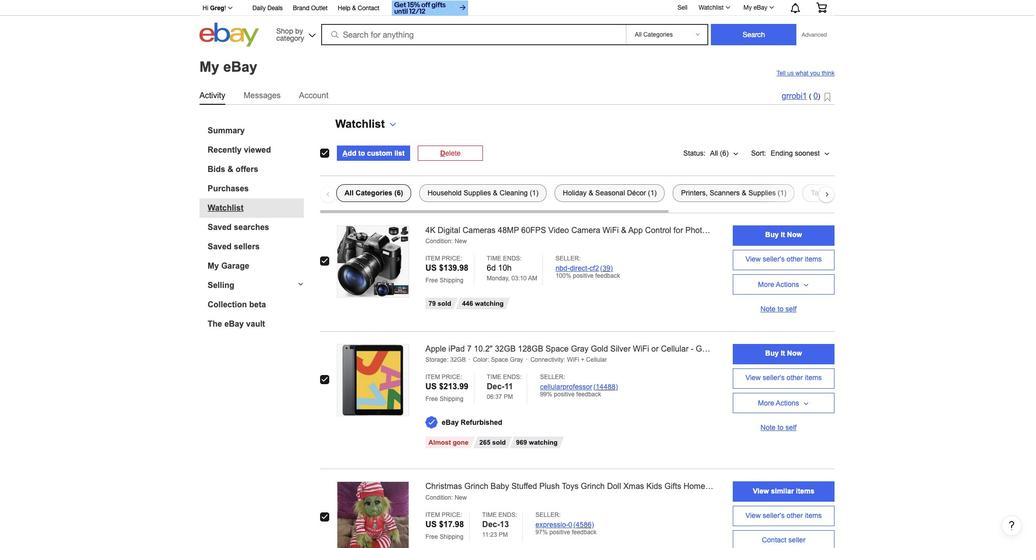 Task type: vqa. For each thing, say whether or not it's contained in the screenshot.
THE BY to the middle
no



Task type: describe. For each thing, give the bounding box(es) containing it.
view seller's other items button for 4k digital cameras 48mp 60fps video camera wifi & app control for photography
[[733, 250, 835, 270]]

price: for $213.99
[[442, 374, 462, 381]]

view for view similar items 'button' in the right of the page
[[746, 512, 761, 520]]

: for storage
[[447, 357, 449, 364]]

time for 13
[[483, 512, 497, 519]]

view seller's other items for 4k digital cameras 48mp 60fps video camera wifi & app control for photography
[[746, 255, 823, 263]]

decor
[[708, 482, 730, 491]]

collection
[[208, 300, 247, 309]]

watching for 446 watching
[[475, 300, 504, 308]]

christmas grinch baby stuffed plush toys grinch doll xmas kids gifts home decor image
[[338, 482, 409, 548]]

note for 4k digital cameras 48mp 60fps video camera wifi & app control for photography
[[761, 305, 776, 313]]

none submit inside shop by category banner
[[712, 24, 797, 45]]

storage
[[426, 357, 447, 364]]

3 seller's from the top
[[763, 512, 785, 520]]

seller: nbd-direct-cf2 (39) 100% positive feedback
[[556, 255, 621, 280]]

buy it now button for apple ipad 7 10.2" 32gb 128gb space gray gold silver wifi or cellular - good
[[733, 344, 835, 364]]

selling button
[[200, 281, 304, 290]]

kids
[[647, 482, 663, 491]]

(39) link
[[601, 264, 613, 273]]

it for 4k digital cameras 48mp 60fps video camera wifi & app control for photography
[[781, 231, 786, 239]]

soonest
[[795, 149, 820, 157]]

now for apple ipad 7 10.2" 32gb 128gb space gray gold silver wifi or cellular - good
[[788, 349, 803, 358]]

the ebay vault link
[[208, 320, 304, 329]]

good
[[696, 345, 716, 353]]

0 for seller:
[[569, 521, 573, 529]]

selling
[[208, 281, 235, 290]]

view similar items button
[[733, 482, 835, 502]]

brand
[[293, 5, 310, 12]]

(4586) link
[[574, 521, 594, 529]]

purchases link
[[208, 184, 304, 193]]

expressio-
[[536, 521, 569, 529]]

grrobi1 link
[[782, 92, 808, 101]]

shipping for $17.98
[[440, 534, 464, 541]]

view similar items
[[753, 487, 815, 495]]

more for 4k digital cameras 48mp 60fps video camera wifi & app control for photography
[[759, 280, 775, 289]]

price: for $139.98
[[442, 255, 462, 262]]

4k
[[426, 226, 436, 235]]

actions for 4k digital cameras 48mp 60fps video camera wifi & app control for photography
[[776, 280, 800, 289]]

us for us $139.98
[[426, 264, 437, 273]]

view seller's other items button for apple ipad 7 10.2" 32gb 128gb space gray gold silver wifi or cellular - good
[[733, 368, 835, 389]]

Search for anything text field
[[323, 25, 625, 44]]

video
[[549, 226, 569, 235]]

plush
[[540, 482, 560, 491]]

apple
[[426, 345, 447, 353]]

0 for grrobi1
[[814, 92, 819, 101]]

recently viewed link
[[208, 145, 304, 155]]

christmas
[[426, 482, 462, 491]]

xmas
[[624, 482, 645, 491]]

contact inside help & contact link
[[358, 5, 380, 12]]

buy for apple ipad 7 10.2" 32gb 128gb space gray gold silver wifi or cellular - good
[[766, 349, 779, 358]]

06:37
[[487, 394, 502, 401]]

feedback inside seller: nbd-direct-cf2 (39) 100% positive feedback
[[596, 273, 621, 280]]

status:
[[684, 149, 706, 157]]

by
[[295, 27, 303, 35]]

time ends: dec-11 06:37 pm
[[487, 374, 522, 401]]

1 vertical spatial wifi
[[633, 345, 650, 353]]

saved searches link
[[208, 223, 304, 232]]

to for apple ipad 7 10.2" 32gb 128gb space gray gold silver wifi or cellular - good
[[778, 423, 784, 432]]

beta
[[249, 300, 266, 309]]

free for us $213.99
[[426, 396, 438, 403]]

my for my ebay link
[[744, 4, 752, 11]]

outlet
[[311, 5, 328, 12]]

purchases
[[208, 184, 249, 193]]

& for contact
[[352, 5, 356, 12]]

free for us $17.98
[[426, 534, 438, 541]]

other for 4k digital cameras 48mp 60fps video camera wifi & app control for photography
[[787, 255, 804, 263]]

1 grinch from the left
[[465, 482, 489, 491]]

wifi inside 4k digital cameras 48mp 60fps video camera wifi & app control for photography condition: new
[[603, 226, 619, 235]]

4k digital cameras 48mp 60fps video camera wifi & app control for photography link
[[426, 225, 732, 236]]

shop by category banner
[[197, 0, 835, 49]]

refurbished
[[461, 419, 503, 427]]

buy it now for 4k digital cameras 48mp 60fps video camera wifi & app control for photography
[[766, 231, 803, 239]]

positive inside seller: cellularprofessor (14488) 99% positive feedback
[[554, 391, 575, 398]]

photography
[[686, 226, 732, 235]]

note to self button for 4k digital cameras 48mp 60fps video camera wifi & app control for photography
[[733, 299, 835, 319]]

ends: for 13
[[499, 512, 518, 519]]

0 horizontal spatial watchlist link
[[208, 203, 304, 213]]

1 vertical spatial my
[[200, 59, 219, 75]]

add to custom list button
[[337, 145, 411, 161]]

feedback inside seller: expressio-0 (4586) 97% positive feedback
[[572, 529, 597, 536]]

positive inside seller: nbd-direct-cf2 (39) 100% positive feedback
[[573, 273, 594, 280]]

buy for 4k digital cameras 48mp 60fps video camera wifi & app control for photography
[[766, 231, 779, 239]]

storage : 32gb
[[426, 357, 466, 364]]

tell
[[777, 70, 786, 77]]

time for 11
[[487, 374, 502, 381]]

us for us $213.99
[[426, 383, 437, 391]]

ending
[[771, 149, 793, 157]]

$213.99
[[439, 383, 469, 391]]

: for connectivity
[[564, 357, 566, 364]]

get an extra 15% off image
[[392, 1, 468, 16]]

view for 4k digital cameras 48mp 60fps video camera wifi & app control for photography buy it now button
[[746, 255, 761, 263]]

seller: cellularprofessor (14488) 99% positive feedback
[[540, 374, 618, 398]]

positive inside seller: expressio-0 (4586) 97% positive feedback
[[550, 529, 571, 536]]

ipad
[[449, 345, 465, 353]]

shipping for $139.98
[[440, 277, 464, 284]]

265 sold
[[480, 439, 506, 447]]

0 horizontal spatial cellular
[[587, 357, 607, 364]]

baby
[[491, 482, 510, 491]]

all
[[711, 149, 719, 157]]

the
[[208, 320, 222, 328]]

1 horizontal spatial watchlist link
[[694, 2, 735, 14]]

messages link
[[244, 89, 281, 102]]

0 vertical spatial 32gb
[[495, 345, 516, 353]]

almost
[[429, 439, 451, 447]]

help
[[338, 5, 351, 12]]

& for offers
[[228, 165, 234, 173]]

new for grinch
[[455, 495, 467, 502]]

daily deals
[[253, 5, 283, 12]]

add to custom list
[[343, 149, 405, 157]]

cellularprofessor link
[[540, 383, 593, 391]]

pm for 11
[[504, 394, 513, 401]]

items inside view similar items 'button'
[[797, 487, 815, 495]]

saved sellers link
[[208, 242, 304, 251]]

nbd-
[[556, 264, 570, 273]]

dec- for 11
[[487, 383, 505, 391]]

note to self for apple ipad 7 10.2" 32gb 128gb space gray gold silver wifi or cellular - good
[[761, 423, 797, 432]]

offers
[[236, 165, 259, 173]]

seller: for $17.98
[[536, 512, 561, 519]]

it for apple ipad 7 10.2" 32gb 128gb space gray gold silver wifi or cellular - good
[[781, 349, 786, 358]]

ends: for 10h
[[503, 255, 522, 262]]

messages
[[244, 91, 281, 100]]

contact inside contact seller "button"
[[762, 536, 787, 544]]

sold for 79 sold
[[438, 300, 452, 308]]

christmas grinch baby stuffed plush toys grinch doll xmas kids gifts home decor condition: new
[[426, 482, 730, 502]]

buy it now button for 4k digital cameras 48mp 60fps video camera wifi & app control for photography
[[733, 225, 835, 246]]

bids & offers link
[[208, 165, 304, 174]]

new for digital
[[455, 238, 467, 245]]

!
[[224, 5, 226, 12]]

saved searches
[[208, 223, 269, 231]]

expressio-0 link
[[536, 521, 573, 529]]

condition: for 4k
[[426, 238, 453, 245]]

(14488) link
[[594, 383, 618, 391]]

greg
[[210, 5, 224, 12]]

brand outlet link
[[293, 3, 328, 14]]

sort:
[[752, 149, 767, 157]]

: for color
[[488, 357, 490, 364]]

128gb
[[518, 345, 544, 353]]

10h
[[498, 264, 512, 273]]

cf2
[[590, 264, 600, 273]]

similar
[[772, 487, 795, 495]]

summary
[[208, 126, 245, 135]]

free for us $139.98
[[426, 277, 438, 284]]

hi greg !
[[203, 5, 226, 12]]

seller: for $139.98
[[556, 255, 581, 262]]

ends: for 11
[[503, 374, 522, 381]]

to for 4k digital cameras 48mp 60fps video camera wifi & app control for photography
[[778, 305, 784, 313]]

ebay inside account navigation
[[754, 4, 768, 11]]

gone
[[453, 439, 469, 447]]

feedback inside seller: cellularprofessor (14488) 99% positive feedback
[[577, 391, 602, 398]]

0 horizontal spatial wifi
[[567, 357, 580, 364]]

)
[[819, 92, 821, 101]]

gifts
[[665, 482, 682, 491]]

cameras
[[463, 226, 496, 235]]

446 watching
[[462, 300, 504, 308]]

account navigation
[[197, 0, 835, 17]]

11:23
[[483, 532, 497, 539]]

gold
[[591, 345, 608, 353]]

grrobi1
[[782, 92, 808, 101]]

note to self for 4k digital cameras 48mp 60fps video camera wifi & app control for photography
[[761, 305, 797, 313]]

(6)
[[721, 149, 729, 157]]

collection beta link
[[208, 300, 304, 309]]

apple ipad 7 10.2" 32gb 128gb space gray gold silver wifi or cellular - good link
[[426, 344, 716, 355]]

99%
[[540, 391, 553, 398]]

stuffed
[[512, 482, 537, 491]]

self for apple ipad 7 10.2" 32gb 128gb space gray gold silver wifi or cellular - good
[[786, 423, 797, 432]]

my ebay inside my ebay link
[[744, 4, 768, 11]]

item price: us $17.98 free shipping
[[426, 512, 464, 541]]

0 horizontal spatial gray
[[510, 357, 524, 364]]



Task type: locate. For each thing, give the bounding box(es) containing it.
2 note to self from the top
[[761, 423, 797, 432]]

3 view seller's other items from the top
[[746, 512, 823, 520]]

category
[[277, 34, 304, 42]]

time up 6d
[[487, 255, 502, 262]]

view seller's other items down view similar items 'button' in the right of the page
[[746, 512, 823, 520]]

1 note to self from the top
[[761, 305, 797, 313]]

1 vertical spatial self
[[786, 423, 797, 432]]

actions for apple ipad 7 10.2" 32gb 128gb space gray gold silver wifi or cellular - good
[[776, 399, 800, 407]]

shipping down $17.98
[[440, 534, 464, 541]]

almost gone
[[429, 439, 469, 447]]

1 self from the top
[[786, 305, 797, 313]]

free inside item price: us $213.99 free shipping
[[426, 396, 438, 403]]

& inside 4k digital cameras 48mp 60fps video camera wifi & app control for photography condition: new
[[622, 226, 627, 235]]

to inside "add to custom list" button
[[359, 149, 365, 157]]

note to self button down more actions popup button
[[733, 417, 835, 438]]

price: up $139.98
[[442, 255, 462, 262]]

ends: inside the time ends: dec-11 06:37 pm
[[503, 374, 522, 381]]

watchlist for rightmost watchlist link
[[699, 4, 724, 11]]

0 vertical spatial condition:
[[426, 238, 453, 245]]

ends:
[[503, 255, 522, 262], [503, 374, 522, 381], [499, 512, 518, 519]]

1 horizontal spatial sold
[[492, 439, 506, 447]]

1 vertical spatial watching
[[529, 439, 558, 447]]

1 vertical spatial cellular
[[587, 357, 607, 364]]

my ebay link
[[739, 2, 779, 14]]

& inside account navigation
[[352, 5, 356, 12]]

1 new from the top
[[455, 238, 467, 245]]

0 vertical spatial time
[[487, 255, 502, 262]]

item inside item price: us $139.98 free shipping
[[426, 255, 440, 262]]

0 inside seller: expressio-0 (4586) 97% positive feedback
[[569, 521, 573, 529]]

feedback
[[596, 273, 621, 280], [577, 391, 602, 398], [572, 529, 597, 536]]

more actions inside dropdown button
[[759, 280, 800, 289]]

1 vertical spatial watchlist
[[336, 117, 385, 130]]

note to self down more actions dropdown button
[[761, 305, 797, 313]]

camera
[[572, 226, 601, 235]]

seller's down view similar items 'button' in the right of the page
[[763, 512, 785, 520]]

1 horizontal spatial 32gb
[[495, 345, 516, 353]]

(39)
[[601, 264, 613, 273]]

your shopping cart image
[[816, 3, 828, 13]]

1 horizontal spatial wifi
[[603, 226, 619, 235]]

to down more actions popup button
[[778, 423, 784, 432]]

positive
[[573, 273, 594, 280], [554, 391, 575, 398], [550, 529, 571, 536]]

2 vertical spatial &
[[622, 226, 627, 235]]

11
[[505, 383, 513, 391]]

seller's up more actions dropdown button
[[763, 255, 785, 263]]

1 : from the left
[[447, 357, 449, 364]]

2 vertical spatial time
[[483, 512, 497, 519]]

watchlist button
[[336, 117, 397, 131]]

my inside my garage link
[[208, 262, 219, 270]]

sellers
[[234, 242, 260, 251]]

other for apple ipad 7 10.2" 32gb 128gb space gray gold silver wifi or cellular - good
[[787, 374, 804, 382]]

: down 10.2"
[[488, 357, 490, 364]]

1 vertical spatial contact
[[762, 536, 787, 544]]

3 free from the top
[[426, 534, 438, 541]]

watchlist link down purchases link
[[208, 203, 304, 213]]

2 saved from the top
[[208, 242, 232, 251]]

activity link
[[200, 89, 225, 102]]

daily deals link
[[253, 3, 283, 14]]

3 view seller's other items button from the top
[[733, 506, 835, 527]]

2 note to self button from the top
[[733, 417, 835, 438]]

positive right 99% at the right of page
[[554, 391, 575, 398]]

2 vertical spatial watchlist
[[208, 203, 244, 212]]

pm for 13
[[499, 532, 508, 539]]

ends: up 11
[[503, 374, 522, 381]]

1 vertical spatial price:
[[442, 374, 462, 381]]

more actions for 4k digital cameras 48mp 60fps video camera wifi & app control for photography
[[759, 280, 800, 289]]

nbd-direct-cf2 link
[[556, 264, 600, 273]]

view seller's other items
[[746, 255, 823, 263], [746, 374, 823, 382], [746, 512, 823, 520]]

0 vertical spatial actions
[[776, 280, 800, 289]]

1 horizontal spatial grinch
[[581, 482, 605, 491]]

apple ipad 7 10.2" 32gb 128gb space gray gold silver wifi or cellular - good
[[426, 345, 716, 353]]

2 free from the top
[[426, 396, 438, 403]]

time down color : space gray
[[487, 374, 502, 381]]

new down christmas
[[455, 495, 467, 502]]

1 vertical spatial my ebay
[[200, 59, 258, 75]]

1 vertical spatial space
[[491, 357, 509, 364]]

it up more actions dropdown button
[[781, 231, 786, 239]]

items for view seller's other items button related to 4k digital cameras 48mp 60fps video camera wifi & app control for photography
[[806, 255, 823, 263]]

1 seller's from the top
[[763, 255, 785, 263]]

contact seller
[[762, 536, 806, 544]]

status: all (6)
[[684, 149, 729, 157]]

daily
[[253, 5, 266, 12]]

pm inside the time ends: dec-11 06:37 pm
[[504, 394, 513, 401]]

time up 11:23
[[483, 512, 497, 519]]

item up $139.98
[[426, 255, 440, 262]]

0 vertical spatial sold
[[438, 300, 452, 308]]

1 vertical spatial time
[[487, 374, 502, 381]]

dec- inside time ends: dec-13 11:23 pm
[[483, 521, 500, 529]]

seller's for apple ipad 7 10.2" 32gb 128gb space gray gold silver wifi or cellular - good
[[763, 374, 785, 382]]

view down view similar items 'button' in the right of the page
[[746, 512, 761, 520]]

us
[[426, 264, 437, 273], [426, 383, 437, 391], [426, 521, 437, 529]]

condition:
[[426, 238, 453, 245], [426, 495, 453, 502]]

& right 'help'
[[352, 5, 356, 12]]

seller: up cellularprofessor link
[[540, 374, 566, 381]]

0 vertical spatial my ebay
[[744, 4, 768, 11]]

view left similar at the right of page
[[753, 487, 770, 495]]

2 vertical spatial positive
[[550, 529, 571, 536]]

0 horizontal spatial watching
[[475, 300, 504, 308]]

1 vertical spatial other
[[787, 374, 804, 382]]

2 price: from the top
[[442, 374, 462, 381]]

make this page your my ebay homepage image
[[825, 92, 831, 102]]

sold right 79
[[438, 300, 452, 308]]

price: for $17.98
[[442, 512, 462, 519]]

other
[[787, 255, 804, 263], [787, 374, 804, 382], [787, 512, 804, 520]]

-
[[691, 345, 694, 353]]

2 : from the left
[[488, 357, 490, 364]]

0 right (
[[814, 92, 819, 101]]

0 vertical spatial watching
[[475, 300, 504, 308]]

shipping down $213.99
[[440, 396, 464, 403]]

tell us what you think link
[[777, 70, 835, 77]]

price: up $213.99
[[442, 374, 462, 381]]

time for 10h
[[487, 255, 502, 262]]

you
[[811, 70, 821, 77]]

other up more actions dropdown button
[[787, 255, 804, 263]]

2 self from the top
[[786, 423, 797, 432]]

2 vertical spatial view seller's other items
[[746, 512, 823, 520]]

1 vertical spatial 32gb
[[451, 357, 466, 364]]

1 actions from the top
[[776, 280, 800, 289]]

0 vertical spatial wifi
[[603, 226, 619, 235]]

1 price: from the top
[[442, 255, 462, 262]]

activity
[[200, 91, 225, 100]]

0 vertical spatial more
[[759, 280, 775, 289]]

us
[[788, 70, 794, 77]]

1 condition: from the top
[[426, 238, 453, 245]]

note to self button for apple ipad 7 10.2" 32gb 128gb space gray gold silver wifi or cellular - good
[[733, 417, 835, 438]]

gray down 128gb
[[510, 357, 524, 364]]

view seller's other items up more actions dropdown button
[[746, 255, 823, 263]]

0 vertical spatial my
[[744, 4, 752, 11]]

0 vertical spatial saved
[[208, 223, 232, 231]]

shipping
[[440, 277, 464, 284], [440, 396, 464, 403], [440, 534, 464, 541]]

advanced link
[[797, 24, 833, 45]]

0 vertical spatial positive
[[573, 273, 594, 280]]

gray up '+'
[[571, 345, 589, 353]]

dec- up 06:37
[[487, 383, 505, 391]]

us for us $17.98
[[426, 521, 437, 529]]

3 item from the top
[[426, 512, 440, 519]]

cellular down gold
[[587, 357, 607, 364]]

pm down 13
[[499, 532, 508, 539]]

1 horizontal spatial contact
[[762, 536, 787, 544]]

13
[[500, 521, 509, 529]]

0 vertical spatial note to self
[[761, 305, 797, 313]]

bids
[[208, 165, 225, 173]]

items for 3rd view seller's other items button
[[806, 512, 823, 520]]

brand outlet
[[293, 5, 328, 12]]

view
[[746, 255, 761, 263], [746, 374, 761, 382], [753, 487, 770, 495], [746, 512, 761, 520]]

other up more actions popup button
[[787, 374, 804, 382]]

2 vertical spatial to
[[778, 423, 784, 432]]

buy it now up more actions popup button
[[766, 349, 803, 358]]

items up seller
[[806, 512, 823, 520]]

connectivity : wifi + cellular
[[531, 357, 607, 364]]

us left $213.99
[[426, 383, 437, 391]]

watchlist up add
[[336, 117, 385, 130]]

dec- inside the time ends: dec-11 06:37 pm
[[487, 383, 505, 391]]

1 saved from the top
[[208, 223, 232, 231]]

price: inside item price: us $17.98 free shipping
[[442, 512, 462, 519]]

watchlist inside account navigation
[[699, 4, 724, 11]]

79 sold
[[429, 300, 452, 308]]

space right color
[[491, 357, 509, 364]]

2 note from the top
[[761, 423, 776, 432]]

watchlist right sell
[[699, 4, 724, 11]]

03:10
[[512, 275, 527, 282]]

new inside christmas grinch baby stuffed plush toys grinch doll xmas kids gifts home decor condition: new
[[455, 495, 467, 502]]

actions
[[776, 280, 800, 289], [776, 399, 800, 407]]

watchlist down purchases
[[208, 203, 244, 212]]

shipping inside item price: us $213.99 free shipping
[[440, 396, 464, 403]]

0 vertical spatial note to self button
[[733, 299, 835, 319]]

2 horizontal spatial :
[[564, 357, 566, 364]]

condition: down 4k
[[426, 238, 453, 245]]

new inside 4k digital cameras 48mp 60fps video camera wifi & app control for photography condition: new
[[455, 238, 467, 245]]

other up seller
[[787, 512, 804, 520]]

to
[[359, 149, 365, 157], [778, 305, 784, 313], [778, 423, 784, 432]]

60fps
[[522, 226, 547, 235]]

0 vertical spatial free
[[426, 277, 438, 284]]

3 shipping from the top
[[440, 534, 464, 541]]

& right bids on the left of the page
[[228, 165, 234, 173]]

2 actions from the top
[[776, 399, 800, 407]]

6d
[[487, 264, 496, 273]]

us inside item price: us $17.98 free shipping
[[426, 521, 437, 529]]

2 view seller's other items button from the top
[[733, 368, 835, 389]]

0 horizontal spatial &
[[228, 165, 234, 173]]

wifi left '+'
[[567, 357, 580, 364]]

+
[[581, 357, 585, 364]]

1 horizontal spatial cellular
[[661, 345, 689, 353]]

buy it now button up more actions popup button
[[733, 344, 835, 364]]

view seller's other items for apple ipad 7 10.2" 32gb 128gb space gray gold silver wifi or cellular - good
[[746, 374, 823, 382]]

my for my garage link
[[208, 262, 219, 270]]

2 buy it now button from the top
[[733, 344, 835, 364]]

ends: up 13
[[499, 512, 518, 519]]

shipping inside item price: us $139.98 free shipping
[[440, 277, 464, 284]]

us left $17.98
[[426, 521, 437, 529]]

1 vertical spatial positive
[[554, 391, 575, 398]]

wifi right 'camera'
[[603, 226, 619, 235]]

cellular left -
[[661, 345, 689, 353]]

sold for 265 sold
[[492, 439, 506, 447]]

contact right 'help'
[[358, 5, 380, 12]]

1 other from the top
[[787, 255, 804, 263]]

advanced
[[802, 32, 828, 38]]

view seller's other items up more actions popup button
[[746, 374, 823, 382]]

2 item from the top
[[426, 374, 440, 381]]

1 horizontal spatial :
[[488, 357, 490, 364]]

1 buy it now button from the top
[[733, 225, 835, 246]]

new down digital
[[455, 238, 467, 245]]

: down ipad
[[447, 357, 449, 364]]

view up more actions dropdown button
[[746, 255, 761, 263]]

0 vertical spatial to
[[359, 149, 365, 157]]

contact
[[358, 5, 380, 12], [762, 536, 787, 544]]

seller: inside seller: cellularprofessor (14488) 99% positive feedback
[[540, 374, 566, 381]]

note down more actions dropdown button
[[761, 305, 776, 313]]

or
[[652, 345, 659, 353]]

price: up $17.98
[[442, 512, 462, 519]]

0 vertical spatial view seller's other items button
[[733, 250, 835, 270]]

view seller's other items button up contact seller "button"
[[733, 506, 835, 527]]

it up more actions popup button
[[781, 349, 786, 358]]

1 horizontal spatial gray
[[571, 345, 589, 353]]

item down storage at the left
[[426, 374, 440, 381]]

gray
[[571, 345, 589, 353], [510, 357, 524, 364]]

price: inside item price: us $213.99 free shipping
[[442, 374, 462, 381]]

1 it from the top
[[781, 231, 786, 239]]

1 vertical spatial &
[[228, 165, 234, 173]]

: down apple ipad 7 10.2" 32gb 128gb space gray gold silver wifi or cellular - good link
[[564, 357, 566, 364]]

item inside item price: us $17.98 free shipping
[[426, 512, 440, 519]]

2 vertical spatial other
[[787, 512, 804, 520]]

watching for 969 watching
[[529, 439, 558, 447]]

now for 4k digital cameras 48mp 60fps video camera wifi & app control for photography
[[788, 231, 803, 239]]

0 vertical spatial view seller's other items
[[746, 255, 823, 263]]

2 shipping from the top
[[440, 396, 464, 403]]

0 horizontal spatial space
[[491, 357, 509, 364]]

connectivity
[[531, 357, 564, 364]]

time inside time ends: 6d 10h monday, 03:10 am
[[487, 255, 502, 262]]

positive right 100%
[[573, 273, 594, 280]]

more for apple ipad 7 10.2" 32gb 128gb space gray gold silver wifi or cellular - good
[[759, 399, 775, 407]]

0 vertical spatial buy it now
[[766, 231, 803, 239]]

97%
[[536, 529, 548, 536]]

help, opens dialogs image
[[1007, 521, 1018, 531]]

2 new from the top
[[455, 495, 467, 502]]

1 buy from the top
[[766, 231, 779, 239]]

now up more actions dropdown button
[[788, 231, 803, 239]]

1 vertical spatial buy
[[766, 349, 779, 358]]

0 horizontal spatial watchlist
[[208, 203, 244, 212]]

sell
[[678, 4, 688, 11]]

seller: up "nbd-"
[[556, 255, 581, 262]]

2 more actions from the top
[[759, 399, 800, 407]]

1 vertical spatial more actions
[[759, 399, 800, 407]]

saved up saved sellers
[[208, 223, 232, 231]]

items right similar at the right of page
[[797, 487, 815, 495]]

seller: for $213.99
[[540, 374, 566, 381]]

price: inside item price: us $139.98 free shipping
[[442, 255, 462, 262]]

seller's up more actions popup button
[[763, 374, 785, 382]]

1 us from the top
[[426, 264, 437, 273]]

&
[[352, 5, 356, 12], [228, 165, 234, 173], [622, 226, 627, 235]]

1 vertical spatial buy it now button
[[733, 344, 835, 364]]

to right add
[[359, 149, 365, 157]]

positive right 97%
[[550, 529, 571, 536]]

sold right 265
[[492, 439, 506, 447]]

32gb down ipad
[[451, 357, 466, 364]]

note
[[761, 305, 776, 313], [761, 423, 776, 432]]

to down more actions dropdown button
[[778, 305, 784, 313]]

now up more actions popup button
[[788, 349, 803, 358]]

shipping inside item price: us $17.98 free shipping
[[440, 534, 464, 541]]

watching right 446
[[475, 300, 504, 308]]

saved for saved searches
[[208, 223, 232, 231]]

view for buy it now button corresponding to apple ipad 7 10.2" 32gb 128gb space gray gold silver wifi or cellular - good
[[746, 374, 761, 382]]

3 us from the top
[[426, 521, 437, 529]]

collection beta
[[208, 300, 266, 309]]

more actions inside popup button
[[759, 399, 800, 407]]

0 vertical spatial feedback
[[596, 273, 621, 280]]

7
[[467, 345, 472, 353]]

2 vertical spatial free
[[426, 534, 438, 541]]

0 vertical spatial contact
[[358, 5, 380, 12]]

sell link
[[673, 4, 693, 11]]

1 vertical spatial note to self
[[761, 423, 797, 432]]

my ebay
[[744, 4, 768, 11], [200, 59, 258, 75]]

1 note from the top
[[761, 305, 776, 313]]

0 horizontal spatial 0
[[569, 521, 573, 529]]

2 other from the top
[[787, 374, 804, 382]]

seller: up expressio-
[[536, 512, 561, 519]]

self down more actions popup button
[[786, 423, 797, 432]]

ends: up 10h
[[503, 255, 522, 262]]

1 buy it now from the top
[[766, 231, 803, 239]]

dec- for 13
[[483, 521, 500, 529]]

0 vertical spatial new
[[455, 238, 467, 245]]

2 horizontal spatial &
[[622, 226, 627, 235]]

more actions for apple ipad 7 10.2" 32gb 128gb space gray gold silver wifi or cellular - good
[[759, 399, 800, 407]]

2 horizontal spatial watchlist
[[699, 4, 724, 11]]

2 seller's from the top
[[763, 374, 785, 382]]

condition: down christmas
[[426, 495, 453, 502]]

2 vertical spatial wifi
[[567, 357, 580, 364]]

dec- up 11:23
[[483, 521, 500, 529]]

view seller's other items button up more actions dropdown button
[[733, 250, 835, 270]]

apple ipad 7 10.2" 32gb 128gb space gray gold silver wifi or cellular - good image
[[343, 345, 404, 416]]

4k digital cameras 48mp 60fps video camera wifi & app control for photography image
[[338, 226, 409, 297]]

1 free from the top
[[426, 277, 438, 284]]

1 view seller's other items from the top
[[746, 255, 823, 263]]

us inside item price: us $213.99 free shipping
[[426, 383, 437, 391]]

2 buy from the top
[[766, 349, 779, 358]]

wifi left the or
[[633, 345, 650, 353]]

dec-
[[487, 383, 505, 391], [483, 521, 500, 529]]

grinch left 'baby'
[[465, 482, 489, 491]]

3 : from the left
[[564, 357, 566, 364]]

time ends: 6d 10h monday, 03:10 am
[[487, 255, 538, 282]]

us left $139.98
[[426, 264, 437, 273]]

free inside item price: us $139.98 free shipping
[[426, 277, 438, 284]]

2 it from the top
[[781, 349, 786, 358]]

item for $17.98
[[426, 512, 440, 519]]

grrobi1 ( 0 )
[[782, 92, 821, 101]]

ends: inside time ends: 6d 10h monday, 03:10 am
[[503, 255, 522, 262]]

0 left (4586)
[[569, 521, 573, 529]]

note down more actions popup button
[[761, 423, 776, 432]]

seller: inside seller: nbd-direct-cf2 (39) 100% positive feedback
[[556, 255, 581, 262]]

0 horizontal spatial contact
[[358, 5, 380, 12]]

items up more actions popup button
[[806, 374, 823, 382]]

1 vertical spatial view seller's other items
[[746, 374, 823, 382]]

condition: inside christmas grinch baby stuffed plush toys grinch doll xmas kids gifts home decor condition: new
[[426, 495, 453, 502]]

1 vertical spatial more
[[759, 399, 775, 407]]

1 vertical spatial new
[[455, 495, 467, 502]]

condition: for christmas
[[426, 495, 453, 502]]

my ebay main content
[[4, 49, 1031, 548]]

my inside my ebay link
[[744, 4, 752, 11]]

note to self down more actions popup button
[[761, 423, 797, 432]]

1 vertical spatial watchlist link
[[208, 203, 304, 213]]

watchlist for the left watchlist link
[[208, 203, 244, 212]]

saved up my garage
[[208, 242, 232, 251]]

free inside item price: us $17.98 free shipping
[[426, 534, 438, 541]]

space up connectivity
[[546, 345, 569, 353]]

buy it now for apple ipad 7 10.2" 32gb 128gb space gray gold silver wifi or cellular - good
[[766, 349, 803, 358]]

items up more actions dropdown button
[[806, 255, 823, 263]]

1 note to self button from the top
[[733, 299, 835, 319]]

1 view seller's other items button from the top
[[733, 250, 835, 270]]

us inside item price: us $139.98 free shipping
[[426, 264, 437, 273]]

view up more actions popup button
[[746, 374, 761, 382]]

0 vertical spatial space
[[546, 345, 569, 353]]

1 vertical spatial free
[[426, 396, 438, 403]]

2 vertical spatial item
[[426, 512, 440, 519]]

(
[[810, 92, 812, 101]]

time inside time ends: dec-13 11:23 pm
[[483, 512, 497, 519]]

shipping for $213.99
[[440, 396, 464, 403]]

note to self button down more actions dropdown button
[[733, 299, 835, 319]]

1 vertical spatial pm
[[499, 532, 508, 539]]

None submit
[[712, 24, 797, 45]]

more inside popup button
[[759, 399, 775, 407]]

0 horizontal spatial sold
[[438, 300, 452, 308]]

time ends: dec-13 11:23 pm
[[483, 512, 518, 539]]

& left app
[[622, 226, 627, 235]]

3 price: from the top
[[442, 512, 462, 519]]

0 vertical spatial watchlist link
[[694, 2, 735, 14]]

0 vertical spatial price:
[[442, 255, 462, 262]]

2 grinch from the left
[[581, 482, 605, 491]]

2 condition: from the top
[[426, 495, 453, 502]]

view inside 'button'
[[753, 487, 770, 495]]

am
[[528, 275, 538, 282]]

recently
[[208, 145, 242, 154]]

time inside the time ends: dec-11 06:37 pm
[[487, 374, 502, 381]]

note for apple ipad 7 10.2" 32gb 128gb space gray gold silver wifi or cellular - good
[[761, 423, 776, 432]]

help & contact
[[338, 5, 380, 12]]

self for 4k digital cameras 48mp 60fps video camera wifi & app control for photography
[[786, 305, 797, 313]]

1 vertical spatial view seller's other items button
[[733, 368, 835, 389]]

3 other from the top
[[787, 512, 804, 520]]

1 vertical spatial note to self button
[[733, 417, 835, 438]]

1 more from the top
[[759, 280, 775, 289]]

1 vertical spatial ends:
[[503, 374, 522, 381]]

self down more actions dropdown button
[[786, 305, 797, 313]]

0 vertical spatial other
[[787, 255, 804, 263]]

seller: inside seller: expressio-0 (4586) 97% positive feedback
[[536, 512, 561, 519]]

condition: inside 4k digital cameras 48mp 60fps video camera wifi & app control for photography condition: new
[[426, 238, 453, 245]]

my ebay inside my ebay main content
[[200, 59, 258, 75]]

10.2"
[[474, 345, 493, 353]]

actions inside dropdown button
[[776, 280, 800, 289]]

1 more actions from the top
[[759, 280, 800, 289]]

1 vertical spatial note
[[761, 423, 776, 432]]

0 vertical spatial ends:
[[503, 255, 522, 262]]

0 vertical spatial more actions
[[759, 280, 800, 289]]

color : space gray
[[473, 357, 524, 364]]

sort: ending soonest
[[752, 149, 820, 157]]

1 vertical spatial condition:
[[426, 495, 453, 502]]

shipping down $139.98
[[440, 277, 464, 284]]

4k digital cameras 48mp 60fps video camera wifi & app control for photography condition: new
[[426, 226, 732, 245]]

0 vertical spatial self
[[786, 305, 797, 313]]

1 horizontal spatial my ebay
[[744, 4, 768, 11]]

item for $213.99
[[426, 374, 440, 381]]

1 shipping from the top
[[440, 277, 464, 284]]

1 vertical spatial saved
[[208, 242, 232, 251]]

watchlist inside watchlist popup button
[[336, 117, 385, 130]]

account
[[299, 91, 329, 100]]

pm down 11
[[504, 394, 513, 401]]

1 vertical spatial us
[[426, 383, 437, 391]]

2 horizontal spatial wifi
[[633, 345, 650, 353]]

100%
[[556, 273, 572, 280]]

items for view seller's other items button related to apple ipad 7 10.2" 32gb 128gb space gray gold silver wifi or cellular - good
[[806, 374, 823, 382]]

item price: us $213.99 free shipping
[[426, 374, 469, 403]]

2 vertical spatial ends:
[[499, 512, 518, 519]]

1 vertical spatial sold
[[492, 439, 506, 447]]

2 view seller's other items from the top
[[746, 374, 823, 382]]

969 watching
[[516, 439, 558, 447]]

ends: inside time ends: dec-13 11:23 pm
[[499, 512, 518, 519]]

2 buy it now from the top
[[766, 349, 803, 358]]

contact left seller
[[762, 536, 787, 544]]

shop by category
[[277, 27, 304, 42]]

2 vertical spatial shipping
[[440, 534, 464, 541]]

2 us from the top
[[426, 383, 437, 391]]

1 vertical spatial gray
[[510, 357, 524, 364]]

1 now from the top
[[788, 231, 803, 239]]

seller's for 4k digital cameras 48mp 60fps video camera wifi & app control for photography
[[763, 255, 785, 263]]

more inside dropdown button
[[759, 280, 775, 289]]

item for $139.98
[[426, 255, 440, 262]]

0 vertical spatial pm
[[504, 394, 513, 401]]

wifi
[[603, 226, 619, 235], [633, 345, 650, 353], [567, 357, 580, 364]]

0 vertical spatial dec-
[[487, 383, 505, 391]]

$139.98
[[439, 264, 469, 273]]

1 item from the top
[[426, 255, 440, 262]]

saved for saved sellers
[[208, 242, 232, 251]]

bids & offers
[[208, 165, 259, 173]]

item up $17.98
[[426, 512, 440, 519]]

new
[[455, 238, 467, 245], [455, 495, 467, 502]]

0 horizontal spatial 32gb
[[451, 357, 466, 364]]

pm inside time ends: dec-13 11:23 pm
[[499, 532, 508, 539]]

item price: us $139.98 free shipping
[[426, 255, 469, 284]]

actions inside popup button
[[776, 399, 800, 407]]

item inside item price: us $213.99 free shipping
[[426, 374, 440, 381]]

buy it now up more actions dropdown button
[[766, 231, 803, 239]]

2 more from the top
[[759, 399, 775, 407]]

0 horizontal spatial grinch
[[465, 482, 489, 491]]

0 vertical spatial &
[[352, 5, 356, 12]]

ebay refurbished
[[442, 419, 503, 427]]

2 now from the top
[[788, 349, 803, 358]]

buy it now button up more actions dropdown button
[[733, 225, 835, 246]]



